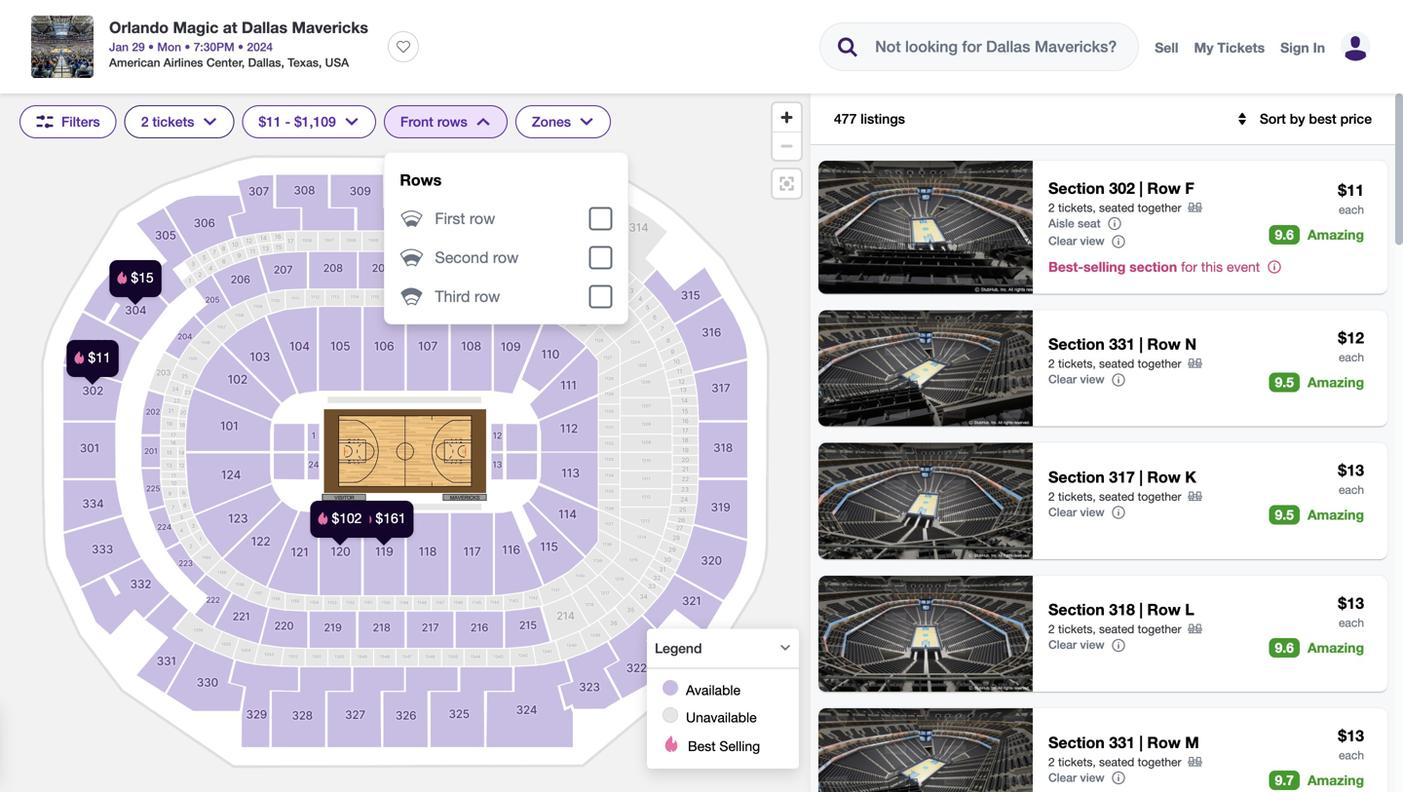 Task type: describe. For each thing, give the bounding box(es) containing it.
clear for section 331 | row n
[[1049, 372, 1077, 386]]

seat
[[1078, 216, 1101, 230]]

tickets for section 317 | row k
[[1058, 490, 1093, 503]]

$13 for | row l
[[1338, 594, 1364, 612]]

best-selling section
[[1049, 259, 1177, 275]]

row for k
[[1147, 468, 1181, 486]]

section for section 302 | row f
[[1049, 179, 1105, 197]]

seated for | row k
[[1099, 490, 1135, 503]]

dallas,
[[248, 56, 284, 69]]

sign in
[[1281, 39, 1325, 56]]

, for section 331 | row n
[[1093, 357, 1096, 371]]

$11 for $11 - $1,109
[[259, 114, 281, 130]]

center
[[206, 56, 242, 69]]

american airlines center link
[[109, 56, 242, 69]]

front rows button
[[384, 105, 508, 138]]

, for section 318 | row l
[[1093, 622, 1096, 636]]

$1,109
[[294, 114, 336, 130]]

2 for section 302 | row f
[[1049, 201, 1055, 214]]

317
[[1109, 468, 1135, 486]]

clear view for section 317 | row k
[[1049, 505, 1105, 519]]

331 for | row m
[[1109, 733, 1135, 752]]

Not looking for Dallas Mavericks? search field
[[860, 23, 1135, 70]]

rows
[[400, 171, 442, 189]]

, for section 331 | row m
[[1093, 755, 1096, 769]]

section for section 317 | row k
[[1049, 468, 1105, 486]]

third row
[[435, 287, 500, 306]]

in
[[1313, 39, 1325, 56]]

sign
[[1281, 39, 1309, 56]]

dallas mavericks tickets image
[[31, 16, 94, 78]]

1 view from seat image from the top
[[819, 161, 1033, 294]]

l
[[1185, 600, 1194, 619]]

event
[[1227, 259, 1260, 275]]

2024
[[247, 40, 273, 54]]

section 302 | row f
[[1049, 179, 1194, 197]]

1 clear from the top
[[1049, 234, 1077, 248]]

amazing for section 331 | row m
[[1308, 772, 1364, 788]]

each for n
[[1339, 350, 1364, 364]]

$11 - $1,109 button
[[242, 105, 376, 138]]

, inside orlando magic at dallas mavericks jan 29 • mon • 7:30pm • 2024 american airlines center , dallas, texas, usa
[[242, 56, 245, 69]]

tooltip image right seat
[[1107, 216, 1123, 232]]

usa
[[325, 56, 349, 69]]

clear view for section 318 | row l
[[1049, 638, 1105, 652]]

-
[[285, 114, 291, 130]]

row for third row
[[475, 287, 500, 306]]

orlando
[[109, 18, 169, 37]]

magic
[[173, 18, 219, 37]]

tickets for section 331 | row m
[[1058, 755, 1093, 769]]

texas,
[[288, 56, 322, 69]]

section for section 331 | row n
[[1049, 335, 1105, 353]]

available
[[686, 682, 741, 698]]

filters
[[61, 114, 100, 130]]

2 tickets , seated together for | row k
[[1049, 490, 1182, 503]]

| for | row f
[[1140, 179, 1143, 197]]

amazing for section 317 | row k
[[1308, 507, 1364, 523]]

at
[[223, 18, 237, 37]]

listings
[[861, 111, 905, 127]]

amazing for section 331 | row n
[[1308, 374, 1364, 390]]

view for | row l
[[1080, 638, 1105, 652]]

my tickets
[[1194, 39, 1265, 56]]

2 inside button
[[141, 114, 149, 130]]

331 for | row n
[[1109, 335, 1135, 353]]

m
[[1185, 733, 1199, 752]]

section 318 | row l
[[1049, 600, 1194, 619]]

$12
[[1338, 328, 1364, 347]]

$11 for $11
[[1338, 181, 1364, 199]]

section for section 331 | row m
[[1049, 733, 1105, 752]]

9.5 for $13
[[1275, 507, 1294, 523]]

for
[[1181, 259, 1198, 275]]

sign in link
[[1281, 39, 1325, 56]]

tickets for section 302 | row f
[[1058, 201, 1093, 214]]

f
[[1185, 179, 1194, 197]]

clear view for section 331 | row m
[[1049, 771, 1105, 784]]

view from seat image for section 318 | row l
[[819, 576, 1033, 692]]

tooltip image up best-selling section
[[1111, 234, 1126, 249]]

| for | row m
[[1140, 733, 1143, 752]]

row for second row
[[493, 248, 519, 267]]

| for | row n
[[1140, 335, 1143, 353]]

tickets for section 331 | row n
[[1058, 357, 1093, 371]]

| for | row l
[[1140, 600, 1143, 619]]

each for l
[[1339, 616, 1364, 629]]

clear for section 318 | row l
[[1049, 638, 1077, 652]]

row for f
[[1147, 179, 1181, 197]]

first
[[435, 210, 465, 228]]

, for section 302 | row f
[[1093, 201, 1096, 214]]

view from seat image for section 331 | row m
[[819, 708, 1033, 792]]

sort by best price
[[1260, 111, 1372, 127]]

each for f
[[1339, 203, 1364, 216]]

2 tickets , seated together for | row l
[[1049, 622, 1182, 636]]

mon
[[157, 40, 181, 54]]

477 listings
[[834, 111, 905, 127]]

section
[[1130, 259, 1177, 275]]

tickets inside button
[[152, 114, 194, 130]]

price
[[1340, 111, 1372, 127]]

sell
[[1155, 39, 1179, 56]]

together for | row l
[[1138, 622, 1182, 636]]

29
[[132, 40, 145, 54]]

airlines
[[164, 56, 203, 69]]

each for m
[[1339, 748, 1364, 762]]

orlando magic at dallas mavericks jan 29 • mon • 7:30pm • 2024 american airlines center , dallas, texas, usa
[[109, 18, 368, 69]]

$11 - $1,109
[[259, 114, 336, 130]]

my
[[1194, 39, 1214, 56]]

jan
[[109, 40, 129, 54]]

selling
[[1084, 259, 1126, 275]]

clear view for section 331 | row n
[[1049, 372, 1105, 386]]

orlando magic at dallas mavericks link
[[109, 16, 368, 39]]

zoom out image
[[773, 133, 801, 160]]

clear for section 331 | row m
[[1049, 771, 1077, 784]]

section 331 | row n
[[1049, 335, 1197, 353]]

row for n
[[1147, 335, 1181, 353]]

seated for | row m
[[1099, 755, 1135, 769]]

seated for | row n
[[1099, 357, 1135, 371]]

together for | row f
[[1138, 201, 1182, 214]]

second row
[[435, 248, 519, 267]]

2 tickets button
[[124, 105, 234, 138]]



Task type: locate. For each thing, give the bounding box(es) containing it.
| right 318 at the right of page
[[1140, 600, 1143, 619]]

5 | from the top
[[1140, 733, 1143, 752]]

2 for section 317 | row k
[[1049, 490, 1055, 503]]

1 section from the top
[[1049, 179, 1105, 197]]

seated down section 331 | row n
[[1099, 357, 1135, 371]]

| right 317
[[1140, 468, 1143, 486]]

view
[[1080, 234, 1105, 248], [1080, 372, 1105, 386], [1080, 505, 1105, 519], [1080, 638, 1105, 652], [1080, 771, 1105, 784]]

4 | from the top
[[1140, 600, 1143, 619]]

3 $13 from the top
[[1338, 726, 1364, 745]]

• right 29 at left
[[148, 40, 154, 54]]

4 each from the top
[[1339, 616, 1364, 629]]

0 horizontal spatial $11
[[259, 114, 281, 130]]

1 9.6 from the top
[[1275, 227, 1294, 243]]

first row
[[435, 210, 495, 228]]

clear view down section 331 | row n
[[1049, 372, 1105, 386]]

4 amazing from the top
[[1308, 640, 1364, 656]]

2 for section 318 | row l
[[1049, 622, 1055, 636]]

9.5 for $12
[[1275, 374, 1294, 390]]

together for | row m
[[1138, 755, 1182, 769]]

3 together from the top
[[1138, 490, 1182, 503]]

5 together from the top
[[1138, 755, 1182, 769]]

tooltip image down 317
[[1111, 505, 1126, 520]]

1 horizontal spatial •
[[185, 40, 190, 54]]

k
[[1185, 468, 1196, 486]]

4 section from the top
[[1049, 600, 1105, 619]]

row left l
[[1147, 600, 1181, 619]]

3 row from the top
[[1147, 468, 1181, 486]]

2 row from the top
[[1147, 335, 1181, 353]]

2 tickets , seated together for | row f
[[1049, 201, 1182, 214]]

american
[[109, 56, 160, 69]]

1 together from the top
[[1138, 201, 1182, 214]]

each
[[1339, 203, 1364, 216], [1339, 350, 1364, 364], [1339, 483, 1364, 497], [1339, 616, 1364, 629], [1339, 748, 1364, 762]]

clear for section 317 | row k
[[1049, 505, 1077, 519]]

2 9.5 from the top
[[1275, 507, 1294, 523]]

legend button
[[647, 629, 799, 668]]

this
[[1201, 259, 1223, 275]]

0 vertical spatial 9.6
[[1275, 227, 1294, 243]]

2 view from seat image from the top
[[819, 310, 1033, 426]]

1 vertical spatial 9.6
[[1275, 640, 1294, 656]]

clear down aisle
[[1049, 234, 1077, 248]]

1 each from the top
[[1339, 203, 1364, 216]]

tooltip image right the event
[[1267, 259, 1283, 275]]

1 vertical spatial 9.5
[[1275, 507, 1294, 523]]

2 down section 317 | row k
[[1049, 490, 1055, 503]]

3 view from seat image from the top
[[819, 443, 1033, 559]]

seated down section 318 | row l
[[1099, 622, 1135, 636]]

5 clear view from the top
[[1049, 771, 1105, 784]]

5 view from the top
[[1080, 771, 1105, 784]]

1 vertical spatial row
[[493, 248, 519, 267]]

each for k
[[1339, 483, 1364, 497]]

zones
[[532, 114, 571, 130]]

331 left m on the bottom
[[1109, 733, 1135, 752]]

tickets up aisle seat
[[1058, 201, 1093, 214]]

row left f
[[1147, 179, 1181, 197]]

1 row from the top
[[1147, 179, 1181, 197]]

2 seated from the top
[[1099, 357, 1135, 371]]

view for | row k
[[1080, 505, 1105, 519]]

2 | from the top
[[1140, 335, 1143, 353]]

3 section from the top
[[1049, 468, 1105, 486]]

aisle seat
[[1049, 216, 1101, 230]]

2 331 from the top
[[1109, 733, 1135, 752]]

9.7
[[1275, 772, 1294, 788]]

4 clear from the top
[[1049, 638, 1077, 652]]

7:30pm
[[194, 40, 235, 54]]

seated for | row f
[[1099, 201, 1135, 214]]

0 vertical spatial 331
[[1109, 335, 1135, 353]]

5 each from the top
[[1339, 748, 1364, 762]]

clear down section 317 | row k
[[1049, 505, 1077, 519]]

row right second
[[493, 248, 519, 267]]

2 tickets , seated together down section 302 | row f
[[1049, 201, 1182, 214]]

amazing for section 318 | row l
[[1308, 640, 1364, 656]]

row left k
[[1147, 468, 1181, 486]]

tooltip image for 331
[[1111, 372, 1126, 388]]

• up the airlines
[[185, 40, 190, 54]]

2 section from the top
[[1049, 335, 1105, 353]]

9.6 for $11
[[1275, 227, 1294, 243]]

second
[[435, 248, 489, 267]]

clear view down section 318 | row l
[[1049, 638, 1105, 652]]

together for | row k
[[1138, 490, 1182, 503]]

together down section 302 | row f
[[1138, 201, 1182, 214]]

together down section 331 | row m
[[1138, 755, 1182, 769]]

view down section 317 | row k
[[1080, 505, 1105, 519]]

2 tickets , seated together for | row n
[[1049, 357, 1182, 371]]

$11 inside button
[[259, 114, 281, 130]]

331 left n
[[1109, 335, 1135, 353]]

1 tooltip image from the top
[[1111, 372, 1126, 388]]

tickets
[[152, 114, 194, 130], [1058, 201, 1093, 214], [1058, 357, 1093, 371], [1058, 490, 1093, 503], [1058, 622, 1093, 636], [1058, 755, 1093, 769]]

2 vertical spatial row
[[475, 287, 500, 306]]

3 2 tickets , seated together from the top
[[1049, 490, 1182, 503]]

2 tickets , seated together down section 331 | row n
[[1049, 357, 1182, 371]]

row for l
[[1147, 600, 1181, 619]]

view from seat image for section 317 | row k
[[819, 443, 1033, 559]]

legend
[[655, 640, 702, 656]]

2 tickets , seated together for | row m
[[1049, 755, 1182, 769]]

clear view down section 331 | row m
[[1049, 771, 1105, 784]]

3 amazing from the top
[[1308, 507, 1364, 523]]

$13 for | row m
[[1338, 726, 1364, 745]]

tickets for section 318 | row l
[[1058, 622, 1093, 636]]

seated for | row l
[[1099, 622, 1135, 636]]

third
[[435, 287, 470, 306]]

2 amazing from the top
[[1308, 374, 1364, 390]]

2 tickets , seated together
[[1049, 201, 1182, 214], [1049, 357, 1182, 371], [1049, 490, 1182, 503], [1049, 622, 1182, 636], [1049, 755, 1182, 769]]

tickets down american airlines center "link"
[[152, 114, 194, 130]]

2 clear from the top
[[1049, 372, 1077, 386]]

3 clear from the top
[[1049, 505, 1077, 519]]

section 331 | row m
[[1049, 733, 1199, 752]]

, left dallas,
[[242, 56, 245, 69]]

4 together from the top
[[1138, 622, 1182, 636]]

together
[[1138, 201, 1182, 214], [1138, 357, 1182, 371], [1138, 490, 1182, 503], [1138, 622, 1182, 636], [1138, 755, 1182, 769]]

seated down section 302 | row f
[[1099, 201, 1135, 214]]

2 tickets , seated together down 317
[[1049, 490, 1182, 503]]

view down section 331 | row m
[[1080, 771, 1105, 784]]

clear view down section 317 | row k
[[1049, 505, 1105, 519]]

2 • from the left
[[185, 40, 190, 54]]

best selling
[[688, 738, 760, 754]]

3 seated from the top
[[1099, 490, 1135, 503]]

$11 down the price
[[1338, 181, 1364, 199]]

my tickets link
[[1194, 39, 1265, 56]]

tooltip image down section 331 | row m
[[1111, 770, 1126, 786]]

1 • from the left
[[148, 40, 154, 54]]

2 together from the top
[[1138, 357, 1182, 371]]

, for section 317 | row k
[[1093, 490, 1096, 503]]

2 for section 331 | row m
[[1049, 755, 1055, 769]]

4 view from seat image from the top
[[819, 576, 1033, 692]]

2 view from the top
[[1080, 372, 1105, 386]]

1 clear view from the top
[[1049, 234, 1105, 248]]

1 331 from the top
[[1109, 335, 1135, 353]]

for this event
[[1181, 259, 1260, 275]]

tooltip image
[[1107, 216, 1123, 232], [1111, 234, 1126, 249], [1267, 259, 1283, 275], [1111, 505, 1126, 520], [1111, 770, 1126, 786]]

$13 for | row k
[[1338, 461, 1364, 479]]

2 down section 331 | row m
[[1049, 755, 1055, 769]]

| for | row k
[[1140, 468, 1143, 486]]

,
[[242, 56, 245, 69], [1093, 201, 1096, 214], [1093, 357, 1096, 371], [1093, 490, 1096, 503], [1093, 622, 1096, 636], [1093, 755, 1096, 769]]

0 vertical spatial 9.5
[[1275, 374, 1294, 390]]

view from seat image
[[819, 161, 1033, 294], [819, 310, 1033, 426], [819, 443, 1033, 559], [819, 576, 1033, 692], [819, 708, 1033, 792]]

, down section 317 | row k
[[1093, 490, 1096, 503]]

2 each from the top
[[1339, 350, 1364, 364]]

tooltip image
[[1111, 372, 1126, 388], [1111, 638, 1126, 653]]

section for section 318 | row l
[[1049, 600, 1105, 619]]

together down section 318 | row l
[[1138, 622, 1182, 636]]

sell link
[[1155, 39, 1179, 56]]

1 horizontal spatial $11
[[1338, 181, 1364, 199]]

$11
[[259, 114, 281, 130], [1338, 181, 1364, 199]]

4 view from the top
[[1080, 638, 1105, 652]]

477
[[834, 111, 857, 127]]

2 $13 from the top
[[1338, 594, 1364, 612]]

1 2 tickets , seated together from the top
[[1049, 201, 1182, 214]]

dallas
[[242, 18, 288, 37]]

tooltip image for 318
[[1111, 638, 1126, 653]]

row for first row
[[470, 210, 495, 228]]

2 tickets , seated together down section 331 | row m
[[1049, 755, 1182, 769]]

, down section 331 | row m
[[1093, 755, 1096, 769]]

2 clear view from the top
[[1049, 372, 1105, 386]]

selling
[[720, 738, 760, 754]]

front rows
[[400, 114, 468, 130]]

1 seated from the top
[[1099, 201, 1135, 214]]

2 tickets , seated together down section 318 | row l
[[1049, 622, 1182, 636]]

0 horizontal spatial •
[[148, 40, 154, 54]]

2 down section 318 | row l
[[1049, 622, 1055, 636]]

tickets down section 331 | row m
[[1058, 755, 1093, 769]]

5 amazing from the top
[[1308, 772, 1364, 788]]

1 vertical spatial $11
[[1338, 181, 1364, 199]]

seated down 317
[[1099, 490, 1135, 503]]

view down section 318 | row l
[[1080, 638, 1105, 652]]

row
[[470, 210, 495, 228], [493, 248, 519, 267], [475, 287, 500, 306]]

clear view down aisle seat
[[1049, 234, 1105, 248]]

clear down section 318 | row l
[[1049, 638, 1077, 652]]

4 2 tickets , seated together from the top
[[1049, 622, 1182, 636]]

0 vertical spatial tooltip image
[[1111, 372, 1126, 388]]

clear view
[[1049, 234, 1105, 248], [1049, 372, 1105, 386], [1049, 505, 1105, 519], [1049, 638, 1105, 652], [1049, 771, 1105, 784]]

amazing for section 302 | row f
[[1308, 227, 1364, 243]]

row
[[1147, 179, 1181, 197], [1147, 335, 1181, 353], [1147, 468, 1181, 486], [1147, 600, 1181, 619], [1147, 733, 1181, 752]]

4 row from the top
[[1147, 600, 1181, 619]]

, down section 318 | row l
[[1093, 622, 1096, 636]]

9.6
[[1275, 227, 1294, 243], [1275, 640, 1294, 656]]

302
[[1109, 179, 1135, 197]]

1 amazing from the top
[[1308, 227, 1364, 243]]

2 down american
[[141, 114, 149, 130]]

•
[[148, 40, 154, 54], [185, 40, 190, 54], [238, 40, 244, 54]]

2 vertical spatial $13
[[1338, 726, 1364, 745]]

seated down section 331 | row m
[[1099, 755, 1135, 769]]

amazing
[[1308, 227, 1364, 243], [1308, 374, 1364, 390], [1308, 507, 1364, 523], [1308, 640, 1364, 656], [1308, 772, 1364, 788]]

2 tooltip image from the top
[[1111, 638, 1126, 653]]

together down section 331 | row n
[[1138, 357, 1182, 371]]

4 seated from the top
[[1099, 622, 1135, 636]]

tickets
[[1218, 39, 1265, 56]]

5 clear from the top
[[1049, 771, 1077, 784]]

tooltip image down section 318 | row l
[[1111, 638, 1126, 653]]

unavailable
[[686, 709, 757, 726]]

best
[[1309, 111, 1337, 127]]

row for m
[[1147, 733, 1181, 752]]

2 2 tickets , seated together from the top
[[1049, 357, 1182, 371]]

tickets down section 331 | row n
[[1058, 357, 1093, 371]]

1 vertical spatial $13
[[1338, 594, 1364, 612]]

1 vertical spatial tooltip image
[[1111, 638, 1126, 653]]

rows
[[437, 114, 468, 130]]

zones button
[[515, 105, 611, 138]]

together down section 317 | row k
[[1138, 490, 1182, 503]]

seated
[[1099, 201, 1135, 214], [1099, 357, 1135, 371], [1099, 490, 1135, 503], [1099, 622, 1135, 636], [1099, 755, 1135, 769]]

3 view from the top
[[1080, 505, 1105, 519]]

| left m on the bottom
[[1140, 733, 1143, 752]]

view for | row n
[[1080, 372, 1105, 386]]

tickets down section 318 | row l
[[1058, 622, 1093, 636]]

2 down section 331 | row n
[[1049, 357, 1055, 371]]

$11 left - at the top left of page
[[259, 114, 281, 130]]

row right third
[[475, 287, 500, 306]]

1 vertical spatial 331
[[1109, 733, 1135, 752]]

5 view from seat image from the top
[[819, 708, 1033, 792]]

view down seat
[[1080, 234, 1105, 248]]

section
[[1049, 179, 1105, 197], [1049, 335, 1105, 353], [1049, 468, 1105, 486], [1049, 600, 1105, 619], [1049, 733, 1105, 752]]

view for | row m
[[1080, 771, 1105, 784]]

2 up aisle
[[1049, 201, 1055, 214]]

3 | from the top
[[1140, 468, 1143, 486]]

clear
[[1049, 234, 1077, 248], [1049, 372, 1077, 386], [1049, 505, 1077, 519], [1049, 638, 1077, 652], [1049, 771, 1077, 784]]

• left 2024
[[238, 40, 244, 54]]

sort
[[1260, 111, 1286, 127]]

section 317 | row k
[[1049, 468, 1196, 486]]

together for | row n
[[1138, 357, 1182, 371]]

, down section 331 | row n
[[1093, 357, 1096, 371]]

tooltip image down section 331 | row n
[[1111, 372, 1126, 388]]

5 row from the top
[[1147, 733, 1181, 752]]

best-
[[1049, 259, 1084, 275]]

3 • from the left
[[238, 40, 244, 54]]

5 section from the top
[[1049, 733, 1105, 752]]

n
[[1185, 335, 1197, 353]]

1 | from the top
[[1140, 179, 1143, 197]]

map region
[[0, 94, 811, 792]]

view down section 331 | row n
[[1080, 372, 1105, 386]]

3 each from the top
[[1339, 483, 1364, 497]]

, up seat
[[1093, 201, 1096, 214]]

0 vertical spatial row
[[470, 210, 495, 228]]

filters button
[[19, 105, 117, 138]]

2 horizontal spatial •
[[238, 40, 244, 54]]

best
[[688, 738, 716, 754]]

2 for section 331 | row n
[[1049, 357, 1055, 371]]

0 vertical spatial $11
[[259, 114, 281, 130]]

1 $13 from the top
[[1338, 461, 1364, 479]]

2 tickets
[[141, 114, 194, 130]]

5 seated from the top
[[1099, 755, 1135, 769]]

1 view from the top
[[1080, 234, 1105, 248]]

by
[[1290, 111, 1305, 127]]

tickets down section 317 | row k
[[1058, 490, 1093, 503]]

0 vertical spatial $13
[[1338, 461, 1364, 479]]

| left n
[[1140, 335, 1143, 353]]

9.6 for $13
[[1275, 640, 1294, 656]]

row left n
[[1147, 335, 1181, 353]]

3 clear view from the top
[[1049, 505, 1105, 519]]

row right first
[[470, 210, 495, 228]]

5 2 tickets , seated together from the top
[[1049, 755, 1182, 769]]

clear down section 331 | row n
[[1049, 372, 1077, 386]]

318
[[1109, 600, 1135, 619]]

|
[[1140, 179, 1143, 197], [1140, 335, 1143, 353], [1140, 468, 1143, 486], [1140, 600, 1143, 619], [1140, 733, 1143, 752]]

front
[[400, 114, 433, 130]]

map marker image
[[109, 260, 161, 297], [67, 340, 119, 377], [310, 501, 370, 538], [354, 501, 414, 538]]

4 clear view from the top
[[1049, 638, 1105, 652]]

view from seat image for section 331 | row n
[[819, 310, 1033, 426]]

zoom in image
[[773, 103, 801, 132]]

| right 302
[[1140, 179, 1143, 197]]

aisle
[[1049, 216, 1075, 230]]

mavericks
[[292, 18, 368, 37]]

2 9.6 from the top
[[1275, 640, 1294, 656]]

clear down section 331 | row m
[[1049, 771, 1077, 784]]

row left m on the bottom
[[1147, 733, 1181, 752]]

9.5
[[1275, 374, 1294, 390], [1275, 507, 1294, 523]]

1 9.5 from the top
[[1275, 374, 1294, 390]]



Task type: vqa. For each thing, say whether or not it's contained in the screenshot.
$13 for | Row M
yes



